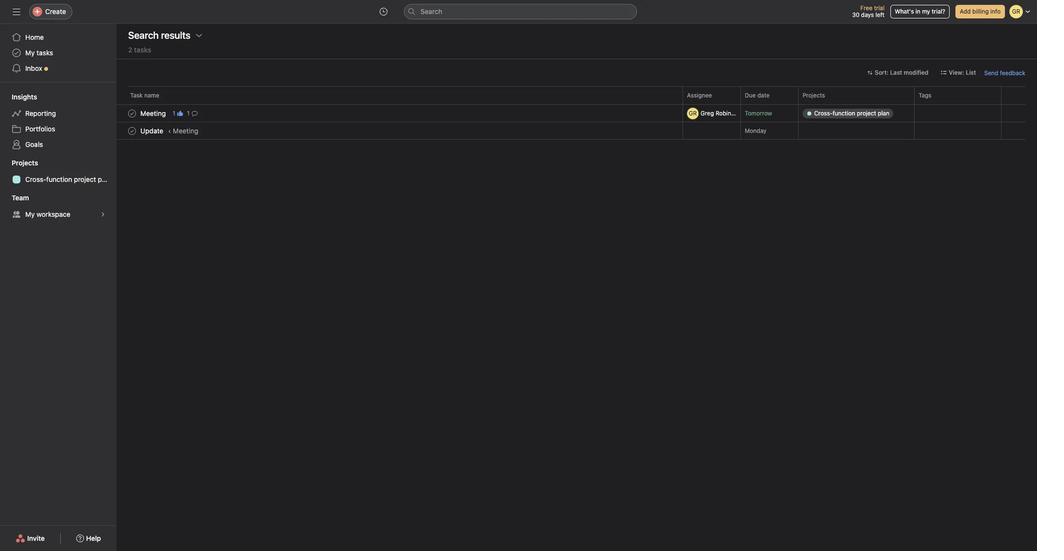 Task type: vqa. For each thing, say whether or not it's contained in the screenshot.
the top Rules
no



Task type: describe. For each thing, give the bounding box(es) containing it.
meeting
[[173, 127, 198, 135]]

view: list
[[949, 69, 976, 76]]

‹ meeting
[[168, 127, 198, 135]]

help
[[86, 535, 101, 543]]

projects column header
[[798, 86, 917, 104]]

see details, my workspace image
[[100, 212, 106, 218]]

tags column header
[[914, 86, 1004, 104]]

invite button
[[9, 530, 51, 548]]

team
[[12, 194, 29, 202]]

billing
[[973, 8, 989, 15]]

in
[[916, 8, 921, 15]]

plan
[[98, 175, 111, 184]]

create button
[[29, 4, 72, 19]]

view:
[[949, 69, 964, 76]]

monday
[[745, 127, 767, 135]]

team button
[[0, 193, 29, 203]]

cross-
[[25, 175, 46, 184]]

assignee
[[687, 92, 712, 99]]

free
[[861, 4, 873, 12]]

view: list button
[[937, 66, 981, 80]]

insights
[[12, 93, 37, 101]]

meeting cell
[[117, 104, 683, 122]]

2 1 button from the left
[[185, 109, 199, 118]]

history image
[[380, 8, 388, 16]]

2 tasks
[[128, 46, 151, 54]]

tags for update cell
[[914, 122, 1002, 140]]

left
[[876, 11, 885, 18]]

feedback
[[1000, 69, 1026, 76]]

‹
[[168, 127, 171, 135]]

send
[[985, 69, 999, 76]]

help button
[[70, 530, 107, 548]]

Meeting text field
[[138, 109, 169, 118]]

add billing info
[[960, 8, 1001, 15]]

days
[[861, 11, 874, 18]]

what's in my trial?
[[895, 8, 945, 15]]

tomorrow
[[745, 110, 772, 117]]

tasks for my tasks
[[37, 49, 53, 57]]

teams element
[[0, 189, 117, 224]]

date
[[758, 92, 770, 99]]

reporting link
[[6, 106, 111, 121]]

trial
[[874, 4, 885, 12]]

robinson
[[716, 110, 741, 117]]

tags for meeting cell
[[914, 104, 1002, 122]]

function
[[46, 175, 72, 184]]

projects element
[[0, 154, 117, 189]]

add billing info button
[[956, 5, 1005, 18]]

insights element
[[0, 88, 117, 154]]

global element
[[0, 24, 117, 82]]

2
[[128, 46, 132, 54]]

send feedback link
[[985, 68, 1026, 77]]

2 tasks button
[[128, 46, 151, 59]]

my workspace link
[[6, 207, 111, 222]]

completed checkbox for monday
[[126, 125, 138, 137]]

30
[[852, 11, 860, 18]]

inbox
[[25, 64, 42, 72]]

row for search results
[[117, 86, 1037, 104]]

update cell
[[117, 122, 683, 140]]

my workspace
[[25, 210, 70, 219]]

assignee column header
[[683, 86, 743, 104]]

greg robinson
[[701, 110, 741, 117]]

search
[[421, 7, 442, 16]]

free trial 30 days left
[[852, 4, 885, 18]]

my for my tasks
[[25, 49, 35, 57]]



Task type: locate. For each thing, give the bounding box(es) containing it.
due date column header
[[741, 86, 801, 104]]

completed checkbox up completed icon on the left of page
[[126, 108, 138, 119]]

sort: last modified button
[[863, 66, 933, 80]]

my for my workspace
[[25, 210, 35, 219]]

projects inside column header
[[803, 92, 825, 99]]

task
[[130, 92, 143, 99]]

1 horizontal spatial tasks
[[134, 46, 151, 54]]

0 horizontal spatial 1
[[173, 110, 175, 117]]

1 vertical spatial my
[[25, 210, 35, 219]]

completed image
[[126, 108, 138, 119]]

row
[[117, 86, 1037, 104], [128, 104, 1026, 105], [117, 104, 1037, 122]]

my
[[25, 49, 35, 57], [25, 210, 35, 219]]

gr
[[689, 110, 697, 117]]

row containing 1
[[117, 104, 1037, 122]]

add
[[960, 8, 971, 15]]

1 button
[[171, 109, 185, 118], [185, 109, 199, 118]]

row for task name
[[117, 104, 1037, 122]]

1 for 1st '1' button
[[173, 110, 175, 117]]

‹ meeting row
[[117, 122, 1037, 140]]

tags
[[919, 92, 932, 99]]

goals link
[[6, 137, 111, 152]]

my inside teams element
[[25, 210, 35, 219]]

task name column header
[[128, 86, 686, 104]]

my down team
[[25, 210, 35, 219]]

search results
[[128, 30, 191, 41]]

goals
[[25, 140, 43, 149]]

due
[[745, 92, 756, 99]]

home link
[[6, 30, 111, 45]]

what's
[[895, 8, 914, 15]]

2 completed checkbox from the top
[[126, 125, 138, 137]]

1 up meeting on the left top of the page
[[187, 110, 190, 117]]

1 button up ‹ meeting
[[171, 109, 185, 118]]

sort:
[[875, 69, 889, 76]]

completed checkbox inside "meeting" cell
[[126, 108, 138, 119]]

1 for 1st '1' button from right
[[187, 110, 190, 117]]

list
[[966, 69, 976, 76]]

projects for projects dropdown button
[[12, 159, 38, 167]]

tasks right 2
[[134, 46, 151, 54]]

tasks inside button
[[134, 46, 151, 54]]

1 button up meeting on the left top of the page
[[185, 109, 199, 118]]

actions image
[[195, 32, 203, 39]]

search button
[[404, 4, 637, 19]]

Completed checkbox
[[126, 108, 138, 119], [126, 125, 138, 137]]

task name
[[130, 92, 159, 99]]

1 vertical spatial projects
[[12, 159, 38, 167]]

what's in my trial? button
[[891, 5, 950, 18]]

modified
[[904, 69, 929, 76]]

home
[[25, 33, 44, 41]]

my up inbox
[[25, 49, 35, 57]]

name
[[144, 92, 159, 99]]

completed image
[[126, 125, 138, 137]]

2 my from the top
[[25, 210, 35, 219]]

0 vertical spatial completed checkbox
[[126, 108, 138, 119]]

reporting
[[25, 109, 56, 118]]

last
[[890, 69, 902, 76]]

row containing task name
[[117, 86, 1037, 104]]

my tasks
[[25, 49, 53, 57]]

greg
[[701, 110, 714, 117]]

projects up cross-
[[12, 159, 38, 167]]

tasks
[[134, 46, 151, 54], [37, 49, 53, 57]]

completed checkbox down completed image
[[126, 125, 138, 137]]

1 horizontal spatial 1
[[187, 110, 190, 117]]

0 vertical spatial my
[[25, 49, 35, 57]]

tasks for 2 tasks
[[134, 46, 151, 54]]

0 horizontal spatial projects
[[12, 159, 38, 167]]

Update text field
[[138, 126, 166, 136]]

1 completed checkbox from the top
[[126, 108, 138, 119]]

search list box
[[404, 4, 637, 19]]

projects
[[803, 92, 825, 99], [12, 159, 38, 167]]

1 horizontal spatial projects
[[803, 92, 825, 99]]

my inside "global" element
[[25, 49, 35, 57]]

portfolios link
[[6, 121, 111, 137]]

my tasks link
[[6, 45, 111, 61]]

send feedback
[[985, 69, 1026, 76]]

cross-function project plan link
[[6, 172, 111, 187]]

due date
[[745, 92, 770, 99]]

projects button
[[0, 158, 38, 168]]

1 my from the top
[[25, 49, 35, 57]]

tasks down the home
[[37, 49, 53, 57]]

inbox link
[[6, 61, 111, 76]]

0 vertical spatial projects
[[803, 92, 825, 99]]

tasks inside "global" element
[[37, 49, 53, 57]]

1 1 button from the left
[[171, 109, 185, 118]]

projects for projects column header
[[803, 92, 825, 99]]

linked projects for update cell
[[798, 122, 915, 140]]

invite
[[27, 535, 45, 543]]

‹ meeting tree grid
[[117, 104, 1037, 140]]

portfolios
[[25, 125, 55, 133]]

0 horizontal spatial tasks
[[37, 49, 53, 57]]

1 vertical spatial completed checkbox
[[126, 125, 138, 137]]

my
[[922, 8, 930, 15]]

insights button
[[0, 92, 37, 102]]

1 1 from the left
[[173, 110, 175, 117]]

sort: last modified
[[875, 69, 929, 76]]

completed checkbox inside update cell
[[126, 125, 138, 137]]

2 1 from the left
[[187, 110, 190, 117]]

projects inside dropdown button
[[12, 159, 38, 167]]

cross-function project plan
[[25, 175, 111, 184]]

completed checkbox for tomorrow
[[126, 108, 138, 119]]

1
[[173, 110, 175, 117], [187, 110, 190, 117]]

1 up ‹ meeting
[[173, 110, 175, 117]]

workspace
[[37, 210, 70, 219]]

projects right due date column header
[[803, 92, 825, 99]]

project
[[74, 175, 96, 184]]

trial?
[[932, 8, 945, 15]]

create
[[45, 7, 66, 16]]

hide sidebar image
[[13, 8, 20, 16]]

info
[[991, 8, 1001, 15]]



